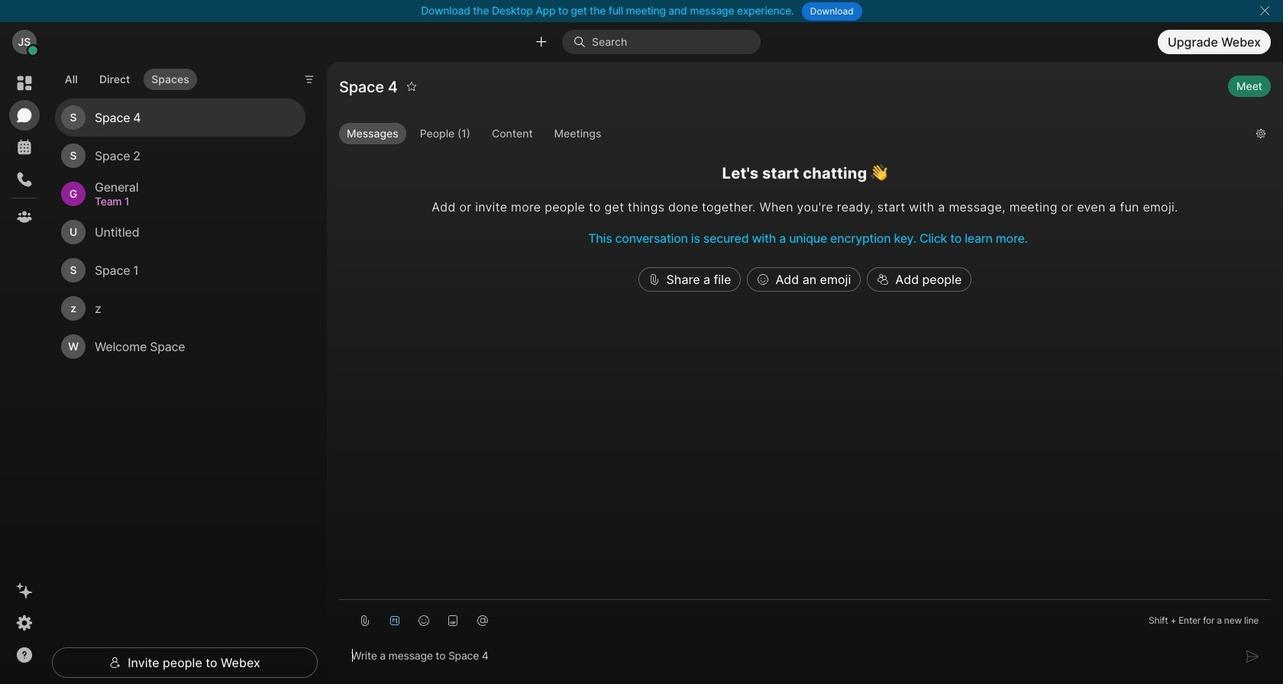 Task type: describe. For each thing, give the bounding box(es) containing it.
untitled list item
[[55, 213, 306, 252]]

welcome space list item
[[55, 328, 306, 366]]

z list item
[[55, 290, 306, 328]]

space 2 list item
[[55, 137, 306, 175]]

cancel_16 image
[[1260, 5, 1272, 17]]

webex tab list
[[9, 68, 40, 232]]



Task type: locate. For each thing, give the bounding box(es) containing it.
team 1 element
[[95, 194, 287, 210]]

space 4 list item
[[55, 99, 306, 137]]

navigation
[[0, 62, 49, 685]]

message composer toolbar element
[[339, 600, 1272, 636]]

general list item
[[55, 175, 306, 213]]

space 1 list item
[[55, 252, 306, 290]]

group
[[339, 123, 1245, 148]]

tab list
[[53, 60, 201, 95]]



